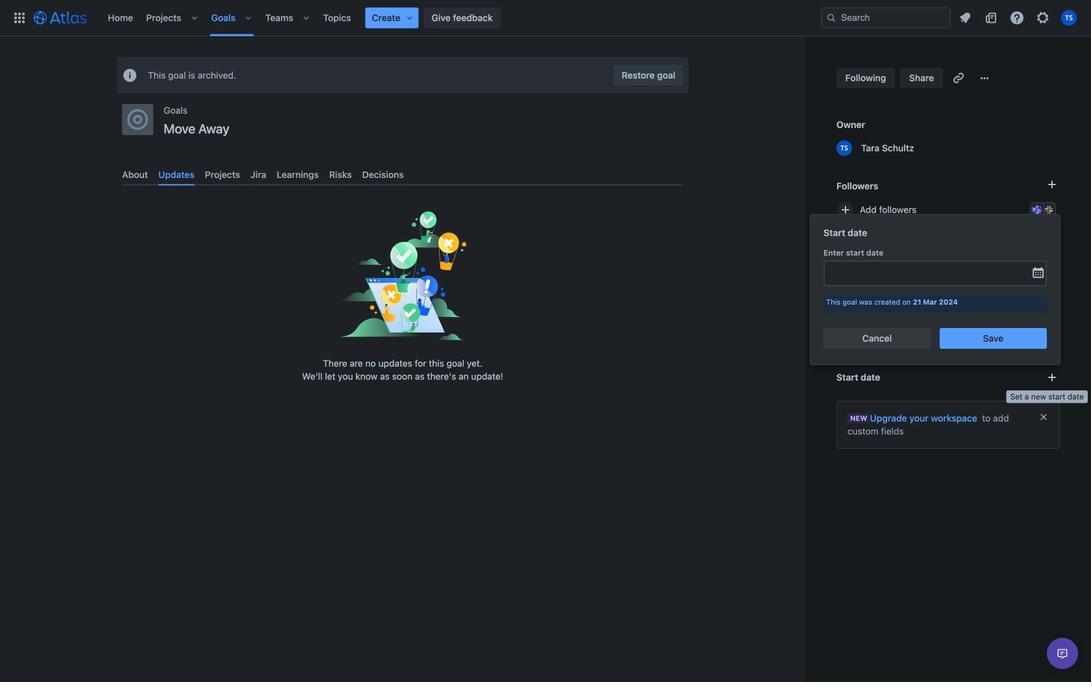 Task type: describe. For each thing, give the bounding box(es) containing it.
account image
[[1061, 10, 1077, 26]]

add a follower image
[[1045, 177, 1060, 192]]

top element
[[8, 0, 821, 36]]

switch to... image
[[12, 10, 27, 26]]

add follower image
[[838, 202, 854, 218]]

open intercom messenger image
[[1055, 646, 1071, 661]]

set start date image
[[1045, 370, 1060, 385]]

slack logo showing nan channels are connected to this goal image
[[1044, 205, 1054, 215]]

Search field
[[821, 7, 951, 28]]

more icon image
[[977, 70, 993, 86]]



Task type: vqa. For each thing, say whether or not it's contained in the screenshot.
Goal icon on the top of the page
yes



Task type: locate. For each thing, give the bounding box(es) containing it.
tab list
[[117, 164, 689, 186]]

info image
[[122, 68, 138, 83]]

None search field
[[821, 7, 951, 28]]

None field
[[825, 262, 1031, 285]]

open calendar image
[[1031, 265, 1046, 280]]

tooltip
[[1007, 390, 1088, 403]]

help image
[[1009, 10, 1025, 26]]

settings image
[[1035, 10, 1051, 26]]

banner
[[0, 0, 1091, 36]]

msteams logo showing  channels are connected to this goal image
[[1032, 205, 1043, 215]]

goal icon image
[[127, 109, 148, 130]]

notifications image
[[958, 10, 973, 26]]

search image
[[826, 13, 837, 23]]

close banner image
[[1039, 412, 1049, 422]]



